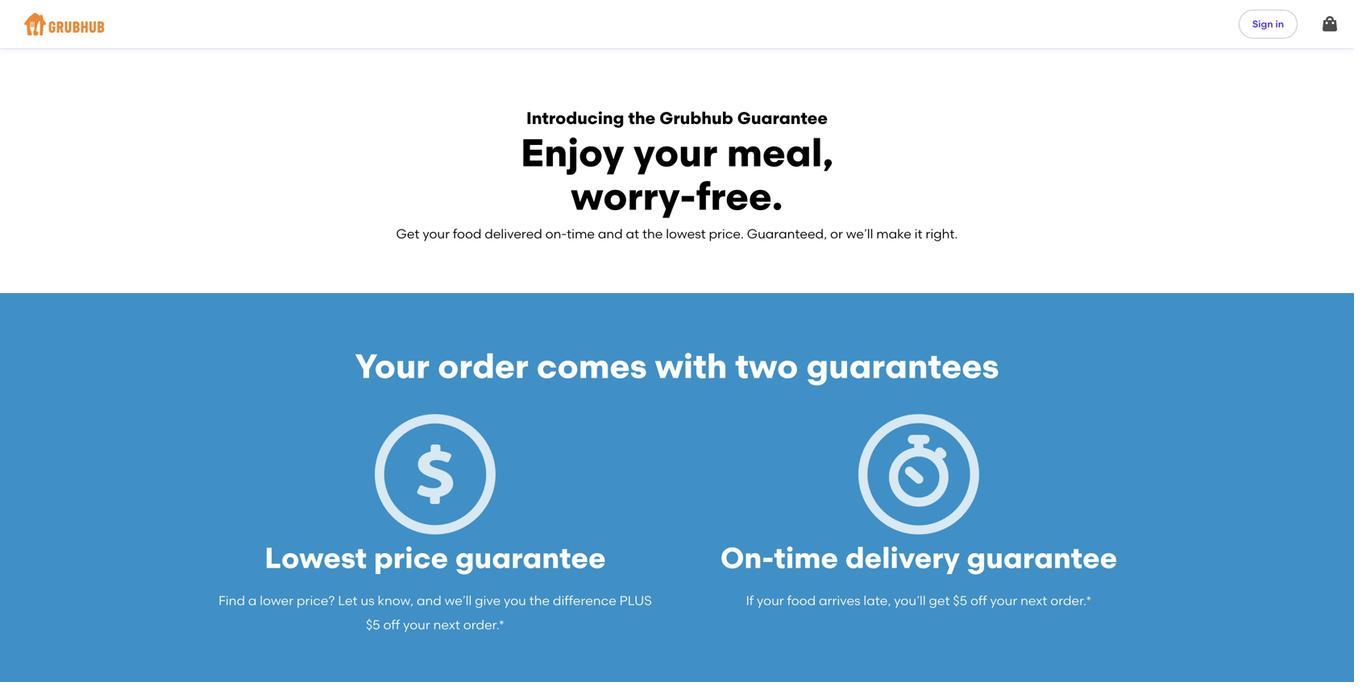 Task type: describe. For each thing, give the bounding box(es) containing it.
your
[[355, 346, 430, 387]]

grubhub logo image
[[24, 8, 105, 40]]

price.
[[709, 227, 744, 242]]

1 vertical spatial time
[[774, 542, 839, 576]]

food inside introducing the grubhub guarantee enjoy your meal, worry-free. get your food delivered on-time and at the lowest price. guaranteed, or we'll make it right.
[[453, 227, 482, 242]]

in
[[1276, 18, 1285, 30]]

get
[[929, 594, 950, 609]]

know,
[[378, 594, 414, 609]]

two
[[736, 346, 799, 387]]

delivered
[[485, 227, 543, 242]]

sign
[[1253, 18, 1274, 30]]

us
[[361, 594, 375, 609]]

price
[[374, 542, 449, 576]]

order.* inside find a lower price? let us know, and we'll give you the difference plus $5 off your next order.*
[[463, 618, 505, 633]]

lower
[[260, 594, 294, 609]]

price?
[[297, 594, 335, 609]]

lowest
[[265, 542, 367, 576]]

on-
[[721, 542, 774, 576]]

off inside find a lower price? let us know, and we'll give you the difference plus $5 off your next order.*
[[383, 618, 400, 633]]

comes
[[537, 346, 647, 387]]

0 vertical spatial the
[[629, 108, 656, 129]]

worry-
[[571, 173, 696, 220]]

you
[[504, 594, 526, 609]]

and inside find a lower price? let us know, and we'll give you the difference plus $5 off your next order.*
[[417, 594, 442, 609]]

a
[[248, 594, 257, 609]]

$5 inside find a lower price? let us know, and we'll give you the difference plus $5 off your next order.*
[[366, 618, 380, 633]]

2 guarantee from the left
[[967, 542, 1118, 576]]

arrives
[[819, 594, 861, 609]]

plus
[[620, 594, 652, 609]]



Task type: vqa. For each thing, say whether or not it's contained in the screenshot.
arrives
yes



Task type: locate. For each thing, give the bounding box(es) containing it.
time up arrives at the bottom right
[[774, 542, 839, 576]]

your inside find a lower price? let us know, and we'll give you the difference plus $5 off your next order.*
[[403, 618, 430, 633]]

we'll right or
[[846, 227, 874, 242]]

get
[[396, 227, 420, 242]]

and inside introducing the grubhub guarantee enjoy your meal, worry-free. get your food delivered on-time and at the lowest price. guaranteed, or we'll make it right.
[[598, 227, 623, 242]]

lowest price guarantee
[[265, 542, 606, 576]]

off right get
[[971, 594, 988, 609]]

the inside find a lower price? let us know, and we'll give you the difference plus $5 off your next order.*
[[530, 594, 550, 609]]

your
[[634, 130, 718, 176], [423, 227, 450, 242], [757, 594, 784, 609], [991, 594, 1018, 609], [403, 618, 430, 633]]

your order comes with two guarantees
[[355, 346, 1000, 387]]

1 horizontal spatial next
[[1021, 594, 1048, 609]]

0 vertical spatial we'll
[[846, 227, 874, 242]]

right.
[[926, 227, 958, 242]]

the left 'grubhub' at the top of the page
[[629, 108, 656, 129]]

1 vertical spatial we'll
[[445, 594, 472, 609]]

we'll left give
[[445, 594, 472, 609]]

1 vertical spatial order.*
[[463, 618, 505, 633]]

1 horizontal spatial order.*
[[1051, 594, 1092, 609]]

0 vertical spatial order.*
[[1051, 594, 1092, 609]]

on-
[[546, 227, 567, 242]]

give
[[475, 594, 501, 609]]

and right know,
[[417, 594, 442, 609]]

2 vertical spatial the
[[530, 594, 550, 609]]

we'll inside find a lower price? let us know, and we'll give you the difference plus $5 off your next order.*
[[445, 594, 472, 609]]

0 vertical spatial food
[[453, 227, 482, 242]]

guaranteed,
[[747, 227, 827, 242]]

guarantees
[[807, 346, 1000, 387]]

time image
[[859, 414, 980, 535]]

0 vertical spatial time
[[567, 227, 595, 242]]

off
[[971, 594, 988, 609], [383, 618, 400, 633]]

0 horizontal spatial $5
[[366, 618, 380, 633]]

you'll
[[894, 594, 926, 609]]

we'll inside introducing the grubhub guarantee enjoy your meal, worry-free. get your food delivered on-time and at the lowest price. guaranteed, or we'll make it right.
[[846, 227, 874, 242]]

1 vertical spatial $5
[[366, 618, 380, 633]]

if your food arrives late, you'll get $5 off your next order.*
[[746, 594, 1092, 609]]

next inside find a lower price? let us know, and we'll give you the difference plus $5 off your next order.*
[[434, 618, 460, 633]]

1 horizontal spatial off
[[971, 594, 988, 609]]

$5 right get
[[953, 594, 968, 609]]

1 vertical spatial and
[[417, 594, 442, 609]]

enjoy
[[521, 130, 625, 176]]

free.
[[696, 173, 783, 220]]

late,
[[864, 594, 891, 609]]

dollar sign image
[[375, 414, 496, 535]]

guarantee
[[738, 108, 828, 129]]

1 horizontal spatial $5
[[953, 594, 968, 609]]

let
[[338, 594, 358, 609]]

1 horizontal spatial time
[[774, 542, 839, 576]]

0 vertical spatial next
[[1021, 594, 1048, 609]]

order
[[438, 346, 529, 387]]

with
[[655, 346, 728, 387]]

1 vertical spatial off
[[383, 618, 400, 633]]

grubhub
[[660, 108, 734, 129]]

1 vertical spatial the
[[643, 227, 663, 242]]

meal,
[[727, 130, 834, 176]]

1 vertical spatial next
[[434, 618, 460, 633]]

1 horizontal spatial and
[[598, 227, 623, 242]]

0 horizontal spatial guarantee
[[455, 542, 606, 576]]

time
[[567, 227, 595, 242], [774, 542, 839, 576]]

0 vertical spatial $5
[[953, 594, 968, 609]]

0 vertical spatial off
[[971, 594, 988, 609]]

1 horizontal spatial food
[[787, 594, 816, 609]]

order.*
[[1051, 594, 1092, 609], [463, 618, 505, 633]]

the right the you on the bottom left
[[530, 594, 550, 609]]

lowest
[[666, 227, 706, 242]]

the right 'at'
[[643, 227, 663, 242]]

food left delivered
[[453, 227, 482, 242]]

find a lower price? let us know, and we'll give you the difference plus $5 off your next order.*
[[219, 594, 652, 633]]

1 horizontal spatial guarantee
[[967, 542, 1118, 576]]

the
[[629, 108, 656, 129], [643, 227, 663, 242], [530, 594, 550, 609]]

0 horizontal spatial order.*
[[463, 618, 505, 633]]

$5 down us
[[366, 618, 380, 633]]

if
[[746, 594, 754, 609]]

0 horizontal spatial time
[[567, 227, 595, 242]]

time inside introducing the grubhub guarantee enjoy your meal, worry-free. get your food delivered on-time and at the lowest price. guaranteed, or we'll make it right.
[[567, 227, 595, 242]]

we'll
[[846, 227, 874, 242], [445, 594, 472, 609]]

introducing
[[527, 108, 625, 129]]

0 horizontal spatial we'll
[[445, 594, 472, 609]]

guarantee
[[455, 542, 606, 576], [967, 542, 1118, 576]]

and left 'at'
[[598, 227, 623, 242]]

1 guarantee from the left
[[455, 542, 606, 576]]

0 horizontal spatial next
[[434, 618, 460, 633]]

make
[[877, 227, 912, 242]]

on-time delivery guarantee
[[721, 542, 1118, 576]]

difference
[[553, 594, 617, 609]]

time left 'at'
[[567, 227, 595, 242]]

or
[[831, 227, 843, 242]]

1 vertical spatial food
[[787, 594, 816, 609]]

food
[[453, 227, 482, 242], [787, 594, 816, 609]]

food left arrives at the bottom right
[[787, 594, 816, 609]]

0 horizontal spatial and
[[417, 594, 442, 609]]

and
[[598, 227, 623, 242], [417, 594, 442, 609]]

0 horizontal spatial off
[[383, 618, 400, 633]]

sign in
[[1253, 18, 1285, 30]]

delivery
[[846, 542, 960, 576]]

off down know,
[[383, 618, 400, 633]]

0 vertical spatial and
[[598, 227, 623, 242]]

sign in link
[[1239, 10, 1298, 39]]

next
[[1021, 594, 1048, 609], [434, 618, 460, 633]]

introducing the grubhub guarantee enjoy your meal, worry-free. get your food delivered on-time and at the lowest price. guaranteed, or we'll make it right.
[[396, 108, 958, 242]]

find
[[219, 594, 245, 609]]

1 horizontal spatial we'll
[[846, 227, 874, 242]]

0 horizontal spatial food
[[453, 227, 482, 242]]

at
[[626, 227, 640, 242]]

$5
[[953, 594, 968, 609], [366, 618, 380, 633]]

it
[[915, 227, 923, 242]]



